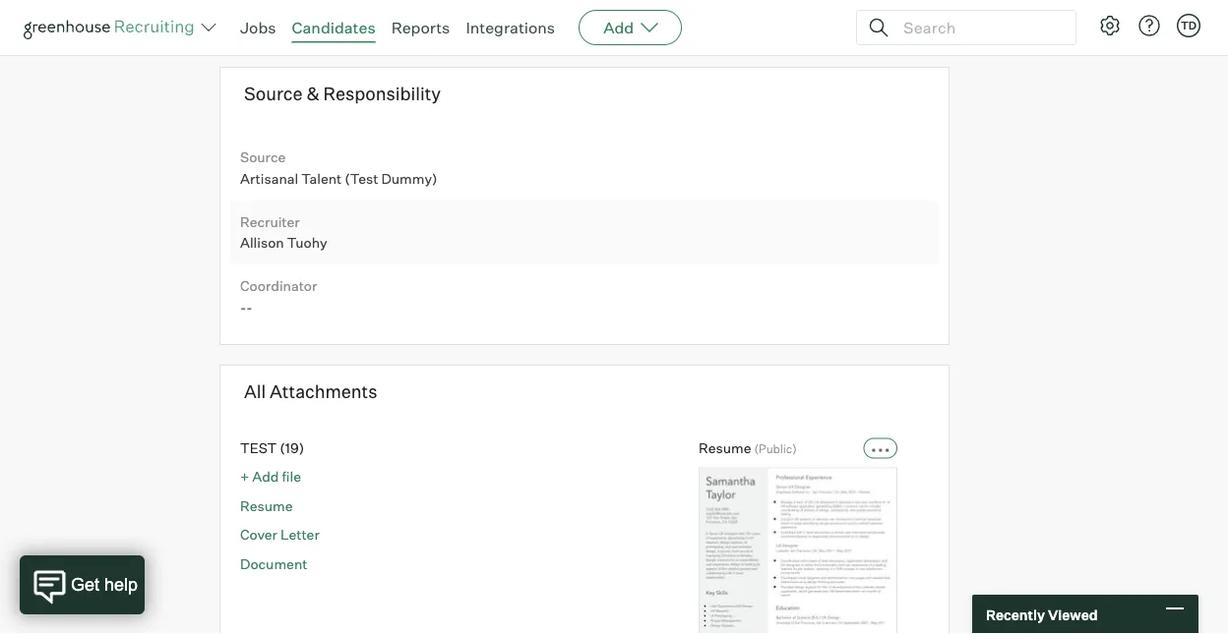 Task type: locate. For each thing, give the bounding box(es) containing it.
(19)
[[280, 439, 304, 457]]

(public)
[[755, 441, 797, 456]]

recently
[[986, 607, 1046, 624]]

document link
[[240, 556, 308, 573]]

jobs left candidates
[[240, 18, 276, 37]]

talent
[[301, 170, 342, 187]]

source
[[244, 82, 303, 104], [240, 148, 286, 165]]

source up artisanal
[[240, 148, 286, 165]]

remove
[[1108, 0, 1156, 2]]

all
[[244, 380, 266, 403]]

+ add file
[[240, 469, 301, 486]]

test
[[240, 439, 277, 457]]

0 horizontal spatial resume
[[240, 498, 293, 515]]

0 vertical spatial resume
[[699, 439, 752, 457]]

resume left (public)
[[699, 439, 752, 457]]

source left &
[[244, 82, 303, 104]]

td button
[[1174, 10, 1205, 41]]

cover letter link
[[240, 527, 320, 544]]

resume
[[699, 439, 752, 457], [240, 498, 293, 515]]

jobs
[[1082, 6, 1111, 22], [240, 18, 276, 37]]

jobs down or
[[1082, 6, 1111, 22]]

1 vertical spatial resume
[[240, 498, 293, 515]]

candidates
[[292, 18, 376, 37]]

-
[[240, 1, 246, 18], [246, 1, 253, 18], [240, 299, 246, 316], [246, 299, 253, 316]]

resume down + add file link
[[240, 498, 293, 515]]

responsibility
[[323, 82, 441, 104]]

source inside source artisanal talent (test dummy)
[[240, 148, 286, 165]]

coordinator --
[[240, 278, 317, 316]]

allison
[[240, 234, 284, 252]]

source artisanal talent (test dummy)
[[240, 148, 441, 187]]

1 horizontal spatial jobs
[[1082, 6, 1111, 22]]

resume for resume
[[240, 498, 293, 515]]

source for source artisanal talent (test dummy)
[[240, 148, 286, 165]]

+ add file link
[[240, 469, 301, 486]]

or
[[1092, 0, 1105, 2]]

source for source & responsibility
[[244, 82, 303, 104]]

tuohy
[[287, 234, 327, 252]]

1 vertical spatial source
[[240, 148, 286, 165]]

0 vertical spatial add
[[604, 18, 634, 37]]

reports link
[[391, 18, 450, 37]]

td button
[[1177, 14, 1201, 37]]

1 horizontal spatial add
[[604, 18, 634, 37]]

0 vertical spatial source
[[244, 82, 303, 104]]

Search text field
[[899, 13, 1058, 42]]

integrations link
[[466, 18, 555, 37]]

1 horizontal spatial resume
[[699, 439, 752, 457]]

greenhouse recruiting image
[[24, 16, 201, 39]]

recruiter
[[240, 213, 300, 230]]

cover letter
[[240, 527, 320, 544]]

0 horizontal spatial add
[[252, 469, 279, 486]]

add
[[604, 18, 634, 37], [252, 469, 279, 486]]



Task type: vqa. For each thing, say whether or not it's contained in the screenshot.


Task type: describe. For each thing, give the bounding box(es) containing it.
cover
[[240, 527, 278, 544]]

&
[[307, 82, 320, 104]]

source & responsibility
[[244, 82, 441, 104]]

resume for resume (public)
[[699, 439, 752, 457]]

viewed
[[1048, 607, 1098, 624]]

resume link
[[240, 498, 293, 515]]

transfer
[[1040, 0, 1090, 2]]

--
[[240, 1, 253, 18]]

0 horizontal spatial jobs
[[240, 18, 276, 37]]

add,
[[1008, 0, 1037, 2]]

(test
[[345, 170, 378, 187]]

attachments
[[270, 380, 378, 403]]

configure image
[[1099, 14, 1122, 37]]

td
[[1181, 19, 1197, 32]]

add inside popup button
[[604, 18, 634, 37]]

add, transfer or remove candidate's jobs
[[1008, 0, 1156, 22]]

recruiter allison tuohy
[[240, 213, 327, 252]]

jobs inside add, transfer or remove candidate's jobs
[[1082, 6, 1111, 22]]

1 vertical spatial add
[[252, 469, 279, 486]]

document
[[240, 556, 308, 573]]

resume (public)
[[699, 439, 797, 457]]

+
[[240, 469, 249, 486]]

coordinator
[[240, 278, 317, 295]]

artisanal
[[240, 170, 298, 187]]

dummy)
[[381, 170, 438, 187]]

candidate's
[[1008, 6, 1079, 22]]

file
[[282, 469, 301, 486]]

letter
[[281, 527, 320, 544]]

integrations
[[466, 18, 555, 37]]

all attachments
[[244, 380, 378, 403]]

recently viewed
[[986, 607, 1098, 624]]

reports
[[391, 18, 450, 37]]

jobs link
[[240, 18, 276, 37]]

add button
[[579, 10, 682, 45]]

test (19)
[[240, 439, 304, 457]]

add, transfer or remove candidate's jobs button
[[970, 0, 1192, 30]]

candidates link
[[292, 18, 376, 37]]



